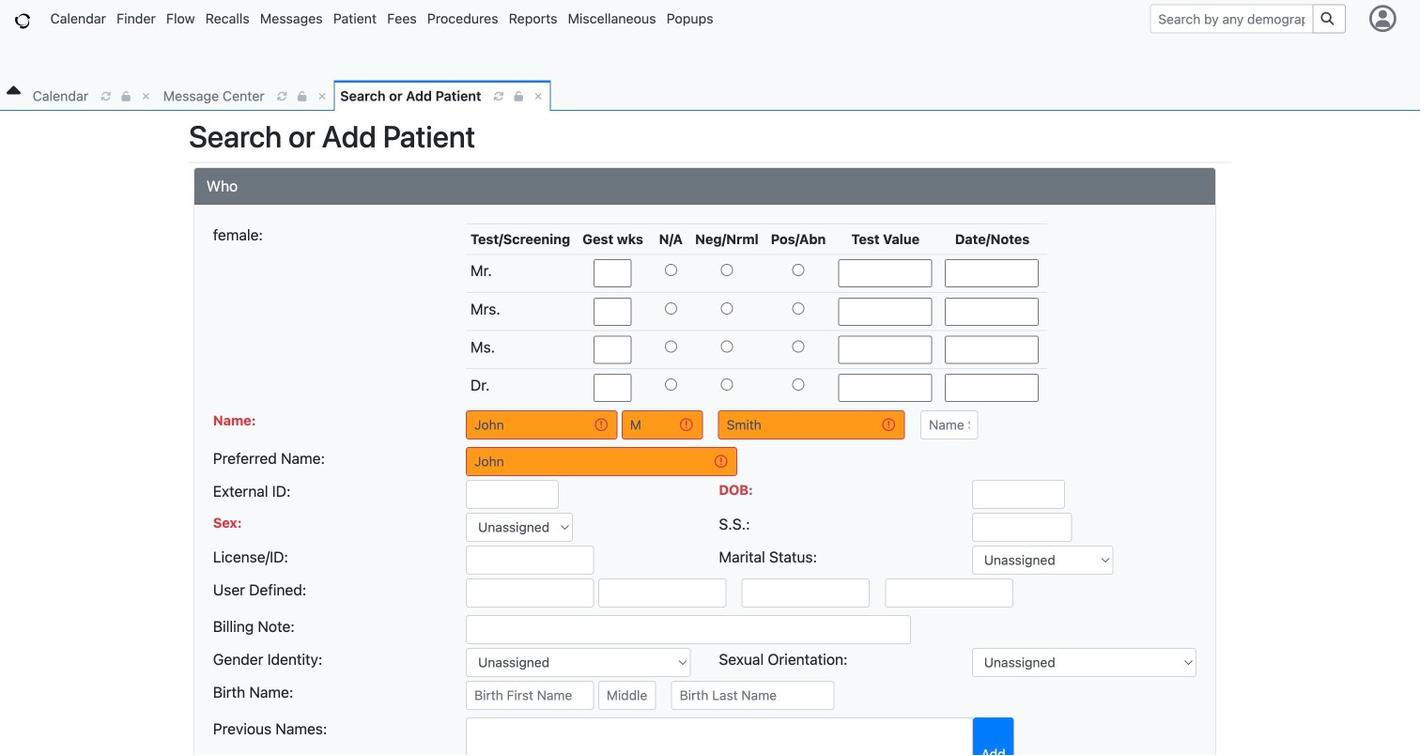 Task type: describe. For each thing, give the bounding box(es) containing it.
Search by any demographics text field
[[1151, 4, 1314, 33]]

current user image
[[1367, 5, 1401, 32]]

toggle the patient panel image
[[7, 80, 21, 103]]



Task type: locate. For each thing, give the bounding box(es) containing it.
search for patient by entering whole or part of any demographics field information image
[[1322, 12, 1338, 25]]

main menu logo image
[[15, 13, 30, 28]]



